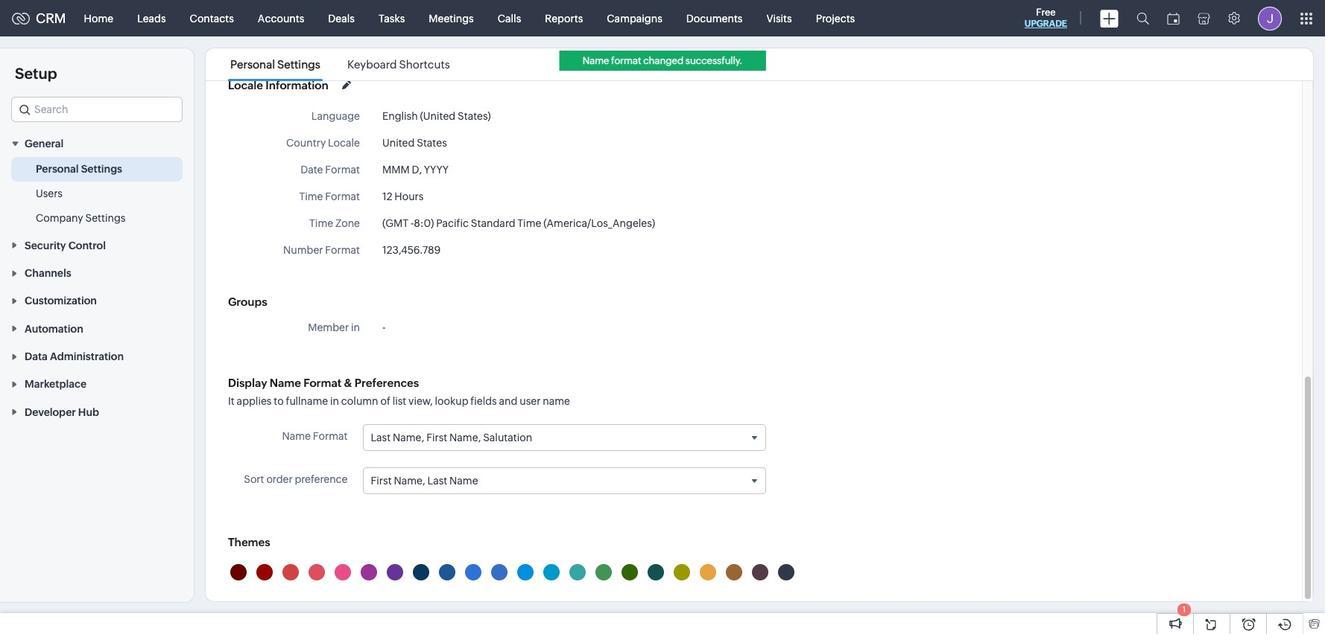 Task type: describe. For each thing, give the bounding box(es) containing it.
member in
[[308, 322, 360, 334]]

meetings link
[[417, 0, 486, 36]]

leads
[[137, 12, 166, 24]]

yyyy
[[424, 164, 449, 176]]

personal inside general region
[[36, 163, 79, 175]]

upgrade
[[1025, 19, 1067, 29]]

mmm
[[382, 164, 410, 176]]

hub
[[78, 407, 99, 419]]

personal settings link for users link
[[36, 162, 122, 177]]

name down fullname
[[282, 431, 311, 443]]

view,
[[408, 396, 433, 408]]

data administration
[[25, 351, 124, 363]]

1 horizontal spatial in
[[351, 322, 360, 334]]

deals
[[328, 12, 355, 24]]

fullname
[[286, 396, 328, 408]]

1 horizontal spatial personal
[[230, 58, 275, 71]]

standard
[[471, 218, 515, 230]]

format inside display name format & preferences it applies to fullname in column of list view, lookup fields and user name
[[304, 377, 342, 390]]

administration
[[50, 351, 124, 363]]

profile image
[[1258, 6, 1282, 30]]

customization button
[[0, 287, 194, 315]]

1 vertical spatial first
[[371, 476, 392, 488]]

security control button
[[0, 231, 194, 259]]

display
[[228, 377, 267, 390]]

company settings
[[36, 213, 126, 225]]

0 horizontal spatial last
[[371, 432, 391, 444]]

1 horizontal spatial -
[[411, 218, 414, 230]]

keyboard shortcuts link
[[345, 58, 452, 71]]

and
[[499, 396, 518, 408]]

preference
[[295, 474, 348, 486]]

profile element
[[1249, 0, 1291, 36]]

d,
[[412, 164, 422, 176]]

deals link
[[316, 0, 367, 36]]

0 vertical spatial settings
[[277, 58, 320, 71]]

last name, first name, salutation
[[371, 432, 532, 444]]

customization
[[25, 295, 97, 307]]

visits
[[767, 12, 792, 24]]

personal settings inside general region
[[36, 163, 122, 175]]

country locale
[[286, 137, 360, 149]]

states)
[[458, 110, 491, 122]]

time format
[[299, 191, 360, 203]]

general button
[[0, 130, 194, 158]]

logo image
[[12, 12, 30, 24]]

themes
[[228, 537, 270, 550]]

tasks
[[379, 12, 405, 24]]

name, for first
[[393, 432, 424, 444]]

in inside display name format & preferences it applies to fullname in column of list view, lookup fields and user name
[[330, 396, 339, 408]]

shortcuts
[[399, 58, 450, 71]]

security
[[25, 240, 66, 252]]

tasks link
[[367, 0, 417, 36]]

time right standard
[[517, 218, 541, 230]]

company settings link
[[36, 211, 126, 226]]

setup
[[15, 65, 57, 82]]

time zone
[[309, 218, 360, 230]]

123,456.789
[[382, 244, 441, 256]]

it
[[228, 396, 235, 408]]

channels button
[[0, 259, 194, 287]]

name, down "lookup"
[[449, 432, 481, 444]]

reports
[[545, 12, 583, 24]]

projects link
[[804, 0, 867, 36]]

to
[[274, 396, 284, 408]]

format for time
[[325, 191, 360, 203]]

name, for last
[[394, 476, 425, 488]]

First Name, Last Name field
[[363, 469, 765, 494]]

sort
[[244, 474, 264, 486]]

crm link
[[12, 10, 66, 26]]

(america/los_angeles)
[[543, 218, 655, 230]]

reports link
[[533, 0, 595, 36]]

1 vertical spatial last
[[427, 476, 447, 488]]

1 vertical spatial locale
[[328, 137, 360, 149]]

preferences
[[355, 377, 419, 390]]

sort order preference
[[244, 474, 348, 486]]

campaigns link
[[595, 0, 674, 36]]

company
[[36, 213, 83, 225]]

united
[[382, 137, 415, 149]]

member
[[308, 322, 349, 334]]

display name format & preferences it applies to fullname in column of list view, lookup fields and user name
[[228, 377, 570, 408]]

time for time zone
[[309, 218, 333, 230]]

order
[[266, 474, 293, 486]]

states
[[417, 137, 447, 149]]

time for time format
[[299, 191, 323, 203]]

security control
[[25, 240, 106, 252]]

1 vertical spatial settings
[[81, 163, 122, 175]]

information
[[266, 79, 329, 91]]

salutation
[[483, 432, 532, 444]]

personal settings link for the keyboard shortcuts link at the top left of the page
[[228, 58, 323, 71]]

(gmt
[[382, 218, 409, 230]]

data administration button
[[0, 343, 194, 370]]

keyboard
[[347, 58, 397, 71]]

name left format
[[583, 55, 609, 66]]



Task type: vqa. For each thing, say whether or not it's contained in the screenshot.
The Create Menu element
yes



Task type: locate. For each thing, give the bounding box(es) containing it.
keyboard shortcuts
[[347, 58, 450, 71]]

personal settings down general dropdown button
[[36, 163, 122, 175]]

&
[[344, 377, 352, 390]]

0 vertical spatial personal
[[230, 58, 275, 71]]

meetings
[[429, 12, 474, 24]]

successfully.
[[685, 55, 743, 66]]

(united
[[420, 110, 456, 122]]

accounts link
[[246, 0, 316, 36]]

control
[[68, 240, 106, 252]]

developer
[[25, 407, 76, 419]]

Search text field
[[12, 98, 182, 121]]

0 vertical spatial personal settings link
[[228, 58, 323, 71]]

data
[[25, 351, 48, 363]]

lookup
[[435, 396, 468, 408]]

personal
[[230, 58, 275, 71], [36, 163, 79, 175]]

language
[[311, 110, 360, 122]]

personal settings link up the locale information
[[228, 58, 323, 71]]

name inside display name format & preferences it applies to fullname in column of list view, lookup fields and user name
[[270, 377, 301, 390]]

documents
[[686, 12, 743, 24]]

date format
[[300, 164, 360, 176]]

format for name
[[313, 431, 348, 443]]

first name, last name
[[371, 476, 478, 488]]

name, down list
[[393, 432, 424, 444]]

users
[[36, 188, 63, 200]]

1
[[1183, 606, 1186, 615]]

0 vertical spatial locale
[[228, 79, 263, 91]]

1 vertical spatial in
[[330, 396, 339, 408]]

automation
[[25, 323, 83, 335]]

of
[[380, 396, 390, 408]]

locale down language
[[328, 137, 360, 149]]

0 vertical spatial in
[[351, 322, 360, 334]]

applies
[[237, 396, 272, 408]]

settings up security control dropdown button
[[85, 213, 126, 225]]

1 horizontal spatial personal settings
[[230, 58, 320, 71]]

personal up users
[[36, 163, 79, 175]]

format up fullname
[[304, 377, 342, 390]]

pacific
[[436, 218, 469, 230]]

format up zone
[[325, 191, 360, 203]]

last down 'last name, first name, salutation'
[[427, 476, 447, 488]]

format down zone
[[325, 244, 360, 256]]

developer hub
[[25, 407, 99, 419]]

name
[[543, 396, 570, 408]]

documents link
[[674, 0, 755, 36]]

1 horizontal spatial last
[[427, 476, 447, 488]]

1 horizontal spatial locale
[[328, 137, 360, 149]]

create menu image
[[1100, 9, 1119, 27]]

0 horizontal spatial personal settings
[[36, 163, 122, 175]]

0 vertical spatial last
[[371, 432, 391, 444]]

- right the (gmt
[[411, 218, 414, 230]]

format
[[325, 164, 360, 176], [325, 191, 360, 203], [325, 244, 360, 256], [304, 377, 342, 390], [313, 431, 348, 443]]

projects
[[816, 12, 855, 24]]

home
[[84, 12, 113, 24]]

fields
[[471, 396, 497, 408]]

0 horizontal spatial first
[[371, 476, 392, 488]]

0 vertical spatial personal settings
[[230, 58, 320, 71]]

0 horizontal spatial in
[[330, 396, 339, 408]]

None field
[[11, 97, 183, 122]]

free
[[1036, 7, 1056, 18]]

campaigns
[[607, 12, 662, 24]]

united states
[[382, 137, 447, 149]]

list
[[217, 48, 463, 80]]

hours
[[395, 191, 424, 203]]

8:0)
[[414, 218, 434, 230]]

format up time format
[[325, 164, 360, 176]]

1 horizontal spatial personal settings link
[[228, 58, 323, 71]]

(gmt -8:0) pacific standard time (america/los_angeles)
[[382, 218, 655, 230]]

number
[[283, 244, 323, 256]]

12 hours
[[382, 191, 424, 203]]

name down 'last name, first name, salutation'
[[449, 476, 478, 488]]

1 vertical spatial personal
[[36, 163, 79, 175]]

format for number
[[325, 244, 360, 256]]

contacts
[[190, 12, 234, 24]]

12
[[382, 191, 392, 203]]

0 vertical spatial first
[[426, 432, 447, 444]]

search image
[[1137, 12, 1149, 25]]

1 vertical spatial personal settings link
[[36, 162, 122, 177]]

name up to
[[270, 377, 301, 390]]

0 horizontal spatial locale
[[228, 79, 263, 91]]

english (united states)
[[382, 110, 491, 122]]

format for date
[[325, 164, 360, 176]]

contacts link
[[178, 0, 246, 36]]

time down date
[[299, 191, 323, 203]]

first right "preference"
[[371, 476, 392, 488]]

create menu element
[[1091, 0, 1128, 36]]

settings up information
[[277, 58, 320, 71]]

personal settings link down general dropdown button
[[36, 162, 122, 177]]

last down the of
[[371, 432, 391, 444]]

name inside field
[[449, 476, 478, 488]]

last
[[371, 432, 391, 444], [427, 476, 447, 488]]

general region
[[0, 158, 194, 231]]

search element
[[1128, 0, 1158, 37]]

marketplace button
[[0, 370, 194, 398]]

0 vertical spatial -
[[411, 218, 414, 230]]

users link
[[36, 187, 63, 201]]

1 horizontal spatial first
[[426, 432, 447, 444]]

date
[[300, 164, 323, 176]]

settings
[[277, 58, 320, 71], [81, 163, 122, 175], [85, 213, 126, 225]]

- right member in
[[382, 322, 386, 334]]

format down fullname
[[313, 431, 348, 443]]

free upgrade
[[1025, 7, 1067, 29]]

mmm d, yyyy
[[382, 164, 449, 176]]

channels
[[25, 268, 71, 280]]

0 horizontal spatial -
[[382, 322, 386, 334]]

personal settings link
[[228, 58, 323, 71], [36, 162, 122, 177]]

column
[[341, 396, 378, 408]]

calls
[[498, 12, 521, 24]]

list containing personal settings
[[217, 48, 463, 80]]

Last Name, First Name, Salutation field
[[363, 426, 765, 451]]

user
[[520, 396, 541, 408]]

personal settings up the locale information
[[230, 58, 320, 71]]

in
[[351, 322, 360, 334], [330, 396, 339, 408]]

in right the member
[[351, 322, 360, 334]]

developer hub button
[[0, 398, 194, 426]]

automation button
[[0, 315, 194, 343]]

0 horizontal spatial personal settings link
[[36, 162, 122, 177]]

first down "lookup"
[[426, 432, 447, 444]]

in left the column
[[330, 396, 339, 408]]

2 vertical spatial settings
[[85, 213, 126, 225]]

locale information
[[228, 79, 329, 91]]

1 vertical spatial -
[[382, 322, 386, 334]]

1 vertical spatial personal settings
[[36, 163, 122, 175]]

list
[[393, 396, 406, 408]]

locale left information
[[228, 79, 263, 91]]

locale
[[228, 79, 263, 91], [328, 137, 360, 149]]

general
[[25, 138, 64, 150]]

name, down 'last name, first name, salutation'
[[394, 476, 425, 488]]

personal up the locale information
[[230, 58, 275, 71]]

name format
[[282, 431, 348, 443]]

time left zone
[[309, 218, 333, 230]]

changed
[[643, 55, 684, 66]]

visits link
[[755, 0, 804, 36]]

0 horizontal spatial personal
[[36, 163, 79, 175]]

settings down general dropdown button
[[81, 163, 122, 175]]

leads link
[[125, 0, 178, 36]]

calendar image
[[1167, 12, 1180, 24]]



